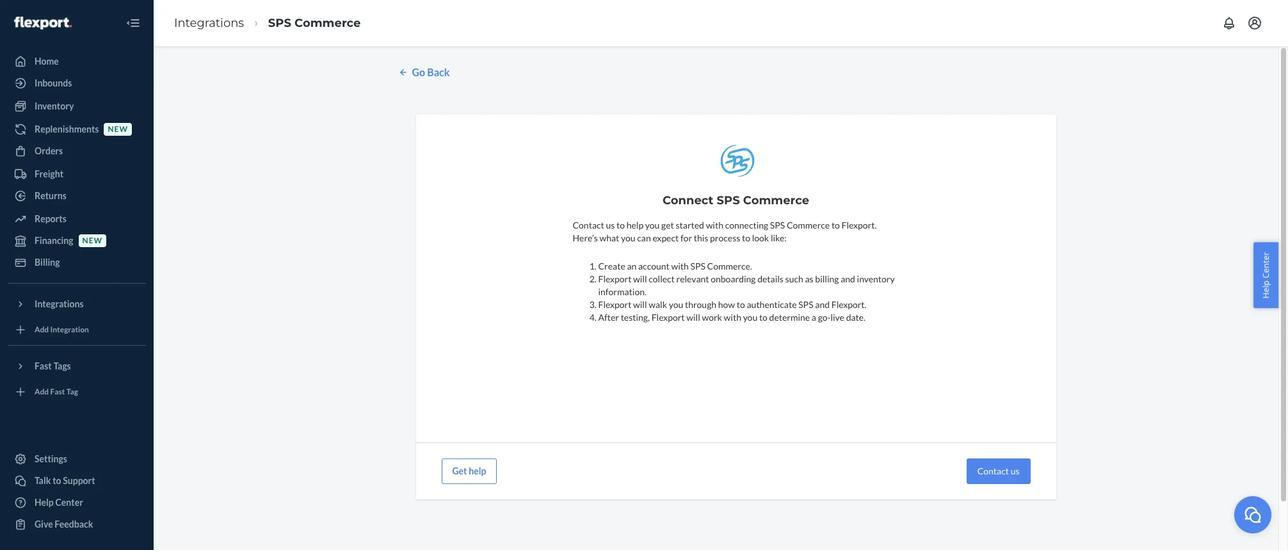 Task type: locate. For each thing, give the bounding box(es) containing it.
fast left tags on the bottom left of page
[[35, 361, 52, 371]]

0 vertical spatial and
[[841, 273, 855, 284]]

to
[[617, 220, 625, 230], [832, 220, 840, 230], [742, 232, 751, 243], [737, 299, 745, 310], [759, 312, 768, 323], [53, 475, 61, 486]]

1 horizontal spatial new
[[108, 125, 128, 134]]

live
[[831, 312, 845, 323]]

what
[[600, 232, 619, 243]]

1 horizontal spatial contact
[[978, 465, 1009, 476]]

0 vertical spatial will
[[633, 273, 647, 284]]

2 vertical spatial will
[[687, 312, 700, 323]]

2 add from the top
[[35, 387, 49, 397]]

details
[[758, 273, 784, 284]]

flexport. inside contact us to help you get started with connecting sps commerce to flexport. here's what you can expect for this process to look like:
[[842, 220, 877, 230]]

0 horizontal spatial contact
[[573, 220, 604, 230]]

will
[[633, 273, 647, 284], [633, 299, 647, 310], [687, 312, 700, 323]]

1 vertical spatial add
[[35, 387, 49, 397]]

integrations inside the breadcrumbs navigation
[[174, 16, 244, 30]]

0 horizontal spatial help
[[469, 465, 486, 476]]

contact inside contact us to help you get started with connecting sps commerce to flexport. here's what you can expect for this process to look like:
[[573, 220, 604, 230]]

contact
[[573, 220, 604, 230], [978, 465, 1009, 476]]

flexport.
[[842, 220, 877, 230], [832, 299, 867, 310]]

returns
[[35, 190, 66, 201]]

1 vertical spatial flexport.
[[832, 299, 867, 310]]

1 vertical spatial will
[[633, 299, 647, 310]]

1 horizontal spatial center
[[1261, 252, 1272, 278]]

will up testing,
[[633, 299, 647, 310]]

0 horizontal spatial us
[[606, 220, 615, 230]]

0 vertical spatial with
[[706, 220, 724, 230]]

integrations
[[174, 16, 244, 30], [35, 298, 84, 309]]

work
[[702, 312, 722, 323]]

1 vertical spatial help
[[469, 465, 486, 476]]

sps inside the breadcrumbs navigation
[[268, 16, 291, 30]]

0 horizontal spatial help
[[35, 497, 54, 508]]

fast tags button
[[8, 356, 146, 377]]

orders
[[35, 145, 63, 156]]

an
[[627, 261, 637, 271]]

connect sps commerce
[[663, 193, 809, 207]]

contact us link
[[978, 465, 1020, 476]]

get
[[662, 220, 674, 230]]

new up 'orders' link
[[108, 125, 128, 134]]

orders link
[[8, 141, 146, 161]]

center inside help center link
[[55, 497, 83, 508]]

and right billing
[[841, 273, 855, 284]]

1 vertical spatial flexport
[[598, 299, 632, 310]]

fast
[[35, 361, 52, 371], [50, 387, 65, 397]]

0 vertical spatial integrations
[[174, 16, 244, 30]]

0 vertical spatial contact
[[573, 220, 604, 230]]

0 vertical spatial center
[[1261, 252, 1272, 278]]

1 vertical spatial contact
[[978, 465, 1009, 476]]

billing link
[[8, 252, 146, 273]]

0 vertical spatial flexport.
[[842, 220, 877, 230]]

go back button
[[397, 65, 450, 80]]

new
[[108, 125, 128, 134], [82, 236, 103, 246]]

flexport. up date.
[[832, 299, 867, 310]]

1 vertical spatial with
[[671, 261, 689, 271]]

1 vertical spatial integrations
[[35, 298, 84, 309]]

inbounds link
[[8, 73, 146, 93]]

1 vertical spatial center
[[55, 497, 83, 508]]

billing
[[35, 257, 60, 268]]

center inside help center button
[[1261, 252, 1272, 278]]

1 horizontal spatial and
[[841, 273, 855, 284]]

collect
[[649, 273, 675, 284]]

1 horizontal spatial help
[[627, 220, 644, 230]]

create an account with sps commerce. flexport will collect relevant onboarding details such as billing and inventory information. flexport will walk you through how to authenticate sps and flexport. after testing, flexport will work with you to determine a go-live date.
[[598, 261, 895, 323]]

commerce.
[[707, 261, 752, 271]]

help
[[627, 220, 644, 230], [469, 465, 486, 476]]

help center link
[[8, 492, 146, 513]]

sps
[[268, 16, 291, 30], [717, 193, 740, 207], [770, 220, 785, 230], [691, 261, 706, 271], [799, 299, 814, 310]]

can
[[637, 232, 651, 243]]

0 vertical spatial commerce
[[295, 16, 361, 30]]

through
[[685, 299, 717, 310]]

0 vertical spatial new
[[108, 125, 128, 134]]

returns link
[[8, 186, 146, 206]]

help right get
[[469, 465, 486, 476]]

will down the "through"
[[687, 312, 700, 323]]

walk
[[649, 299, 667, 310]]

flexport up 'after'
[[598, 299, 632, 310]]

settings
[[35, 453, 67, 464]]

1 add from the top
[[35, 325, 49, 335]]

flexport down walk
[[652, 312, 685, 323]]

1 horizontal spatial us
[[1011, 465, 1020, 476]]

0 horizontal spatial center
[[55, 497, 83, 508]]

us
[[606, 220, 615, 230], [1011, 465, 1020, 476]]

new for financing
[[82, 236, 103, 246]]

help inside contact us to help you get started with connecting sps commerce to flexport. here's what you can expect for this process to look like:
[[627, 220, 644, 230]]

1 vertical spatial and
[[815, 299, 830, 310]]

and up go-
[[815, 299, 830, 310]]

will down an
[[633, 273, 647, 284]]

add fast tag
[[35, 387, 78, 397]]

back
[[427, 66, 450, 78]]

add integration link
[[8, 320, 146, 340]]

2 vertical spatial commerce
[[787, 220, 830, 230]]

go back
[[412, 66, 450, 78]]

help
[[1261, 280, 1272, 298], [35, 497, 54, 508]]

flexport
[[598, 273, 632, 284], [598, 299, 632, 310], [652, 312, 685, 323]]

1 horizontal spatial with
[[706, 220, 724, 230]]

open notifications image
[[1222, 15, 1237, 31]]

to down the 'authenticate'
[[759, 312, 768, 323]]

commerce inside contact us to help you get started with connecting sps commerce to flexport. here's what you can expect for this process to look like:
[[787, 220, 830, 230]]

reports
[[35, 213, 66, 224]]

0 vertical spatial help
[[627, 220, 644, 230]]

with up "relevant" in the right of the page
[[671, 261, 689, 271]]

integration
[[50, 325, 89, 335]]

commerce
[[295, 16, 361, 30], [743, 193, 809, 207], [787, 220, 830, 230]]

0 vertical spatial help center
[[1261, 252, 1272, 298]]

contact us
[[978, 465, 1020, 476]]

add
[[35, 325, 49, 335], [35, 387, 49, 397]]

get help button
[[442, 458, 497, 484]]

this
[[694, 232, 709, 243]]

with up process
[[706, 220, 724, 230]]

add down fast tags
[[35, 387, 49, 397]]

settings link
[[8, 449, 146, 469]]

0 vertical spatial add
[[35, 325, 49, 335]]

us inside button
[[1011, 465, 1020, 476]]

to right talk in the bottom left of the page
[[53, 475, 61, 486]]

1 horizontal spatial help center
[[1261, 252, 1272, 298]]

flexport. up inventory
[[842, 220, 877, 230]]

1 horizontal spatial help
[[1261, 280, 1272, 298]]

add left integration
[[35, 325, 49, 335]]

us inside contact us to help you get started with connecting sps commerce to flexport. here's what you can expect for this process to look like:
[[606, 220, 615, 230]]

with down how
[[724, 312, 742, 323]]

1 horizontal spatial integrations
[[174, 16, 244, 30]]

add for add fast tag
[[35, 387, 49, 397]]

you down the 'authenticate'
[[743, 312, 758, 323]]

0 horizontal spatial help center
[[35, 497, 83, 508]]

0 horizontal spatial and
[[815, 299, 830, 310]]

0 horizontal spatial integrations
[[35, 298, 84, 309]]

0 vertical spatial us
[[606, 220, 615, 230]]

fast inside dropdown button
[[35, 361, 52, 371]]

flexport down create
[[598, 273, 632, 284]]

help up can
[[627, 220, 644, 230]]

2 vertical spatial flexport
[[652, 312, 685, 323]]

new down the reports link
[[82, 236, 103, 246]]

0 vertical spatial help
[[1261, 280, 1272, 298]]

fast left tag
[[50, 387, 65, 397]]

0 horizontal spatial with
[[671, 261, 689, 271]]

contact inside button
[[978, 465, 1009, 476]]

after
[[598, 312, 619, 323]]

feedback
[[55, 519, 93, 530]]

commerce inside the breadcrumbs navigation
[[295, 16, 361, 30]]

1 vertical spatial new
[[82, 236, 103, 246]]

1 vertical spatial us
[[1011, 465, 1020, 476]]

2 vertical spatial with
[[724, 312, 742, 323]]

close navigation image
[[126, 15, 141, 31]]

0 horizontal spatial new
[[82, 236, 103, 246]]

0 vertical spatial fast
[[35, 361, 52, 371]]



Task type: vqa. For each thing, say whether or not it's contained in the screenshot.
'Inbounds' to the left
no



Task type: describe. For each thing, give the bounding box(es) containing it.
0 vertical spatial flexport
[[598, 273, 632, 284]]

to inside button
[[53, 475, 61, 486]]

here's
[[573, 232, 598, 243]]

support
[[63, 475, 95, 486]]

expect
[[653, 232, 679, 243]]

1 vertical spatial fast
[[50, 387, 65, 397]]

us for contact us
[[1011, 465, 1020, 476]]

home link
[[8, 51, 146, 72]]

get help
[[452, 465, 486, 476]]

billing
[[815, 273, 839, 284]]

to right how
[[737, 299, 745, 310]]

information.
[[598, 286, 647, 297]]

reports link
[[8, 209, 146, 229]]

date.
[[846, 312, 866, 323]]

started
[[676, 220, 704, 230]]

inventory
[[35, 101, 74, 111]]

relevant
[[677, 273, 709, 284]]

open account menu image
[[1247, 15, 1263, 31]]

flexport logo image
[[14, 16, 72, 29]]

home
[[35, 56, 59, 67]]

freight
[[35, 168, 63, 179]]

a
[[812, 312, 816, 323]]

process
[[710, 232, 740, 243]]

go
[[412, 66, 425, 78]]

add integration
[[35, 325, 89, 335]]

create
[[598, 261, 625, 271]]

to up billing
[[832, 220, 840, 230]]

account
[[638, 261, 670, 271]]

add for add integration
[[35, 325, 49, 335]]

2 horizontal spatial with
[[724, 312, 742, 323]]

ojiud image
[[1244, 505, 1263, 524]]

you left can
[[621, 232, 636, 243]]

such
[[785, 273, 804, 284]]

sps commerce
[[268, 16, 361, 30]]

onboarding
[[711, 273, 756, 284]]

get
[[452, 465, 467, 476]]

contact for contact us to help you get started with connecting sps commerce to flexport. here's what you can expect for this process to look like:
[[573, 220, 604, 230]]

talk
[[35, 475, 51, 486]]

give feedback
[[35, 519, 93, 530]]

1 vertical spatial commerce
[[743, 193, 809, 207]]

how
[[718, 299, 735, 310]]

contact us button
[[967, 458, 1031, 484]]

with inside contact us to help you get started with connecting sps commerce to flexport. here's what you can expect for this process to look like:
[[706, 220, 724, 230]]

integrations link
[[174, 16, 244, 30]]

as
[[805, 273, 814, 284]]

help center button
[[1254, 242, 1279, 308]]

replenishments
[[35, 124, 99, 134]]

like:
[[771, 232, 787, 243]]

for
[[681, 232, 692, 243]]

breadcrumbs navigation
[[164, 4, 371, 42]]

tags
[[53, 361, 71, 371]]

1 vertical spatial help
[[35, 497, 54, 508]]

to down the connecting
[[742, 232, 751, 243]]

financing
[[35, 235, 73, 246]]

sps commerce link
[[268, 16, 361, 30]]

inventory
[[857, 273, 895, 284]]

look
[[752, 232, 769, 243]]

us for contact us to help you get started with connecting sps commerce to flexport. here's what you can expect for this process to look like:
[[606, 220, 615, 230]]

testing,
[[621, 312, 650, 323]]

new for replenishments
[[108, 125, 128, 134]]

you left get
[[645, 220, 660, 230]]

flexport. inside create an account with sps commerce. flexport will collect relevant onboarding details such as billing and inventory information. flexport will walk you through how to authenticate sps and flexport. after testing, flexport will work with you to determine a go-live date.
[[832, 299, 867, 310]]

contact for contact us
[[978, 465, 1009, 476]]

inbounds
[[35, 77, 72, 88]]

talk to support
[[35, 475, 95, 486]]

give feedback button
[[8, 514, 146, 535]]

add fast tag link
[[8, 382, 146, 402]]

connect
[[663, 193, 714, 207]]

sps inside contact us to help you get started with connecting sps commerce to flexport. here's what you can expect for this process to look like:
[[770, 220, 785, 230]]

help inside button
[[1261, 280, 1272, 298]]

integrations button
[[8, 294, 146, 314]]

you right walk
[[669, 299, 683, 310]]

fast tags
[[35, 361, 71, 371]]

tag
[[66, 387, 78, 397]]

connecting
[[725, 220, 769, 230]]

determine
[[769, 312, 810, 323]]

contact us to help you get started with connecting sps commerce to flexport. here's what you can expect for this process to look like:
[[573, 220, 877, 243]]

help inside get help button
[[469, 465, 486, 476]]

integrations inside dropdown button
[[35, 298, 84, 309]]

inventory link
[[8, 96, 146, 117]]

to up what
[[617, 220, 625, 230]]

talk to support button
[[8, 471, 146, 491]]

freight link
[[8, 164, 146, 184]]

authenticate
[[747, 299, 797, 310]]

go-
[[818, 312, 831, 323]]

give
[[35, 519, 53, 530]]

help center inside button
[[1261, 252, 1272, 298]]

1 vertical spatial help center
[[35, 497, 83, 508]]



